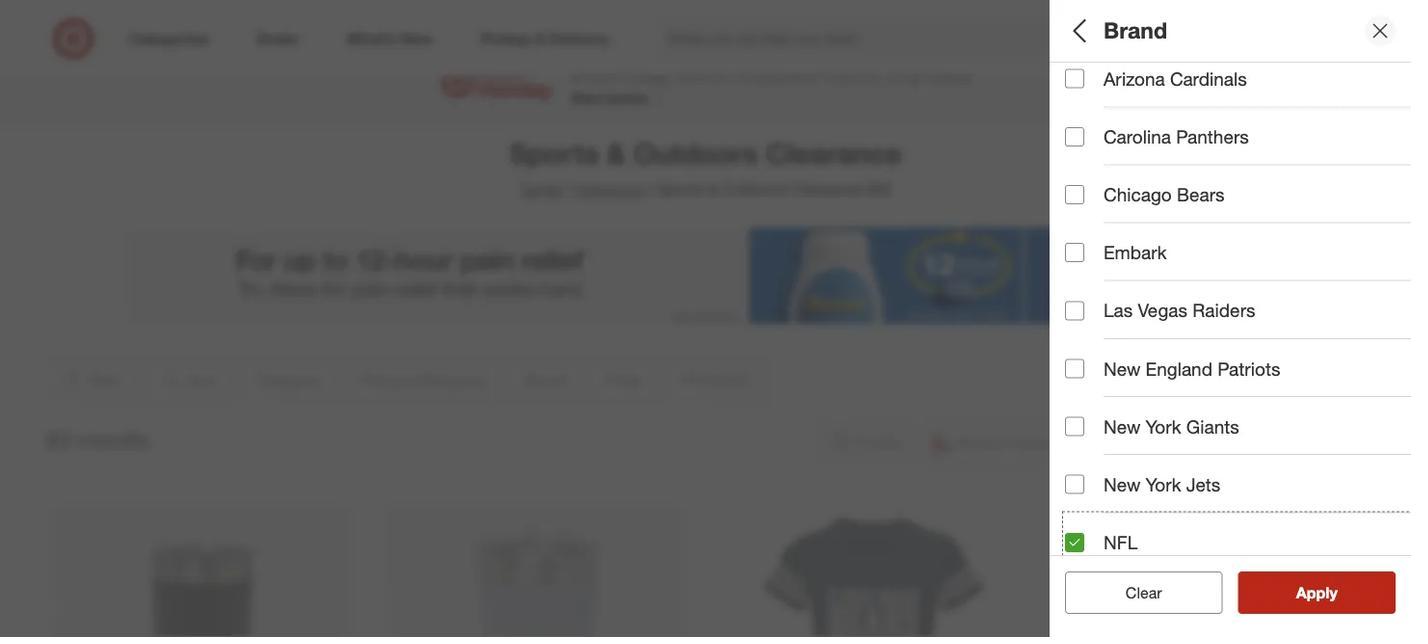 Task type: locate. For each thing, give the bounding box(es) containing it.
0 vertical spatial results
[[77, 427, 149, 454]]

2 vertical spatial new
[[1104, 474, 1141, 496]]

brand down chicago bears checkbox
[[1066, 211, 1118, 233]]

sports up target
[[510, 136, 599, 170]]

today!
[[619, 62, 673, 84]]

giants
[[1187, 416, 1240, 438]]

results right the 83
[[77, 427, 149, 454]]

0 vertical spatial brand
[[1104, 17, 1168, 44]]

new right new york jets checkbox
[[1104, 474, 1141, 496]]

new york jets
[[1104, 474, 1221, 496]]

83 results
[[46, 427, 149, 454]]

1 horizontal spatial nfl
[[1104, 532, 1138, 554]]

sports right clearance link at the top left of the page
[[658, 180, 704, 199]]

grouping
[[1140, 150, 1221, 172]]

clear all
[[1116, 583, 1172, 602]]

New York Giants checkbox
[[1066, 418, 1085, 437]]

0 horizontal spatial &
[[607, 136, 626, 170]]

1 horizontal spatial /
[[649, 180, 654, 199]]

vegas
[[1138, 300, 1188, 322]]

0 horizontal spatial nfl
[[1066, 236, 1091, 253]]

1 vertical spatial york
[[1146, 474, 1182, 496]]

What can we help you find? suggestions appear below search field
[[657, 17, 1137, 60]]

york
[[1146, 416, 1182, 438], [1146, 474, 1182, 496]]

apply button
[[1239, 572, 1396, 614]]

product grouping button
[[1066, 130, 1412, 198]]

sports & outdoors clearance target / clearance / sports & outdoors clearance (83)
[[510, 136, 902, 199]]

clear inside "all filters" dialog
[[1116, 583, 1153, 602]]

Include out of stock checkbox
[[1066, 419, 1085, 438]]

2 york from the top
[[1146, 474, 1182, 496]]

2 new from the top
[[1104, 416, 1141, 438]]

(83)
[[866, 180, 892, 199]]

online-
[[825, 62, 885, 84]]

include out of stock
[[1104, 418, 1266, 440]]

0 vertical spatial nfl
[[1066, 236, 1091, 253]]

brand
[[1104, 17, 1168, 44], [1066, 211, 1118, 233]]

saving
[[606, 88, 648, 105]]

england
[[1146, 358, 1213, 380]]

new for new england patriots
[[1104, 358, 1141, 380]]

1 vertical spatial nfl
[[1104, 532, 1138, 554]]

new york giants
[[1104, 416, 1240, 438]]

new right new england patriots option
[[1104, 358, 1141, 380]]

new right new york giants checkbox
[[1104, 416, 1141, 438]]

brand up the arizona
[[1104, 17, 1168, 44]]

of
[[1201, 418, 1217, 440]]

new england patriots
[[1104, 358, 1281, 380]]

1 vertical spatial new
[[1104, 416, 1141, 438]]

clear inside brand dialog
[[1126, 583, 1163, 602]]

& up clearance link at the top left of the page
[[607, 136, 626, 170]]

0 horizontal spatial /
[[566, 180, 571, 199]]

ends
[[571, 62, 614, 84]]

cyber monday target deals image
[[438, 60, 555, 106]]

sports
[[510, 136, 599, 170], [658, 180, 704, 199]]

1 clear from the left
[[1116, 583, 1153, 602]]

1 vertical spatial sports
[[658, 180, 704, 199]]

york left of
[[1146, 416, 1182, 438]]

1 vertical spatial &
[[709, 180, 718, 199]]

outdoors
[[634, 136, 759, 170], [723, 180, 788, 199]]

out
[[1169, 418, 1196, 440]]

Arizona Cardinals checkbox
[[1066, 70, 1085, 89]]

/ right clearance link at the top left of the page
[[649, 180, 654, 199]]

1 vertical spatial brand
[[1066, 211, 1118, 233]]

&
[[607, 136, 626, 170], [709, 180, 718, 199]]

0 vertical spatial york
[[1146, 416, 1182, 438]]

york left jets
[[1146, 474, 1182, 496]]

1 horizontal spatial results
[[1309, 583, 1358, 602]]

stock
[[1222, 418, 1266, 440]]

results for 83 results
[[77, 427, 149, 454]]

0 vertical spatial sports
[[510, 136, 599, 170]]

brand inside "all filters" dialog
[[1066, 211, 1118, 233]]

& up advertisement region
[[709, 180, 718, 199]]

results right see
[[1309, 583, 1358, 602]]

results
[[77, 427, 149, 454], [1309, 583, 1358, 602]]

target link
[[520, 180, 562, 199]]

category button
[[1066, 63, 1412, 130]]

1 new from the top
[[1104, 358, 1141, 380]]

nfl down chicago bears checkbox
[[1066, 236, 1091, 253]]

product
[[1066, 150, 1135, 172]]

new
[[1104, 358, 1141, 380], [1104, 416, 1141, 438], [1104, 474, 1141, 496]]

raiders
[[1193, 300, 1256, 322]]

only
[[885, 62, 921, 84]]

0 vertical spatial &
[[607, 136, 626, 170]]

brand inside dialog
[[1104, 17, 1168, 44]]

Las Vegas Raiders checkbox
[[1066, 302, 1085, 321]]

2 clear from the left
[[1126, 583, 1163, 602]]

0 horizontal spatial sports
[[510, 136, 599, 170]]

0 vertical spatial new
[[1104, 358, 1141, 380]]

3 new from the top
[[1104, 474, 1141, 496]]

clear all button
[[1066, 572, 1223, 614]]

clear
[[1116, 583, 1153, 602], [1126, 583, 1163, 602]]

/
[[566, 180, 571, 199], [649, 180, 654, 199]]

sponsored
[[1227, 325, 1284, 339]]

all
[[1066, 17, 1092, 44]]

New York Jets checkbox
[[1066, 476, 1085, 495]]

nfl right nfl option at right bottom
[[1104, 532, 1138, 554]]

results inside 'button'
[[1309, 583, 1358, 602]]

results for see results
[[1309, 583, 1358, 602]]

1 vertical spatial results
[[1309, 583, 1358, 602]]

Carolina Panthers checkbox
[[1066, 128, 1085, 147]]

category
[[1066, 83, 1146, 105]]

clear for clear
[[1126, 583, 1163, 602]]

brand for brand nfl
[[1066, 211, 1118, 233]]

nfl inside brand nfl
[[1066, 236, 1091, 253]]

clearance
[[766, 136, 902, 170], [575, 180, 645, 199], [792, 180, 862, 199]]

nfl
[[1066, 236, 1091, 253], [1104, 532, 1138, 554]]

1 york from the top
[[1146, 416, 1182, 438]]

0 horizontal spatial results
[[77, 427, 149, 454]]

carolina
[[1104, 126, 1172, 148]]

product grouping
[[1066, 150, 1221, 172]]

/ right 'target' link
[[566, 180, 571, 199]]

clearance up (83)
[[766, 136, 902, 170]]

brand for brand
[[1104, 17, 1168, 44]]



Task type: vqa. For each thing, say whether or not it's contained in the screenshot.
NEW ENGLAND PATRIOTS
yes



Task type: describe. For each thing, give the bounding box(es) containing it.
incredible
[[734, 62, 820, 84]]

price button
[[1066, 265, 1412, 333]]

clearance left (83)
[[792, 180, 862, 199]]

bears
[[1177, 184, 1225, 206]]

see
[[1277, 583, 1304, 602]]

1 horizontal spatial sports
[[658, 180, 704, 199]]

chicago bears
[[1104, 184, 1225, 206]]

1 horizontal spatial &
[[709, 180, 718, 199]]

clear for clear all
[[1116, 583, 1153, 602]]

arizona cardinals
[[1104, 68, 1248, 90]]

Chicago Bears checkbox
[[1066, 186, 1085, 205]]

jets
[[1187, 474, 1221, 496]]

NFL checkbox
[[1066, 534, 1085, 553]]

1 / from the left
[[566, 180, 571, 199]]

las
[[1104, 300, 1133, 322]]

fpo/apo button
[[1066, 333, 1412, 400]]

brand dialog
[[1050, 0, 1412, 637]]

carolina panthers
[[1104, 126, 1250, 148]]

york for giants
[[1146, 416, 1182, 438]]

New England Patriots checkbox
[[1066, 360, 1085, 379]]

apply
[[1297, 583, 1338, 602]]

chicago
[[1104, 184, 1172, 206]]

advertisement region
[[127, 227, 1284, 324]]

cardinals
[[1171, 68, 1248, 90]]

york for jets
[[1146, 474, 1182, 496]]

filters
[[1098, 17, 1158, 44]]

start
[[571, 88, 603, 105]]

nfl inside brand dialog
[[1104, 532, 1138, 554]]

see results
[[1277, 583, 1358, 602]]

clear button
[[1066, 572, 1223, 614]]

Embark checkbox
[[1066, 244, 1085, 263]]

new for new york jets
[[1104, 474, 1141, 496]]

price
[[1066, 285, 1111, 307]]

all filters dialog
[[1050, 0, 1412, 637]]

search button
[[1123, 17, 1170, 64]]

ends today! score incredible online-only deals start saving
[[571, 62, 973, 105]]

las vegas raiders
[[1104, 300, 1256, 322]]

include
[[1104, 418, 1164, 440]]

0 vertical spatial outdoors
[[634, 136, 759, 170]]

arizona
[[1104, 68, 1165, 90]]

deals
[[927, 62, 973, 84]]

score
[[678, 62, 729, 84]]

2 / from the left
[[649, 180, 654, 199]]

embark
[[1104, 242, 1167, 264]]

patriots
[[1218, 358, 1281, 380]]

see results button
[[1239, 572, 1396, 614]]

search
[[1123, 31, 1170, 50]]

all filters
[[1066, 17, 1158, 44]]

fpo/apo
[[1066, 353, 1149, 375]]

clearance link
[[575, 180, 645, 199]]

new for new york giants
[[1104, 416, 1141, 438]]

83
[[46, 427, 71, 454]]

brand nfl
[[1066, 211, 1118, 253]]

target
[[520, 180, 562, 199]]

1 vertical spatial outdoors
[[723, 180, 788, 199]]

clearance right 'target' link
[[575, 180, 645, 199]]

panthers
[[1177, 126, 1250, 148]]

all
[[1157, 583, 1172, 602]]



